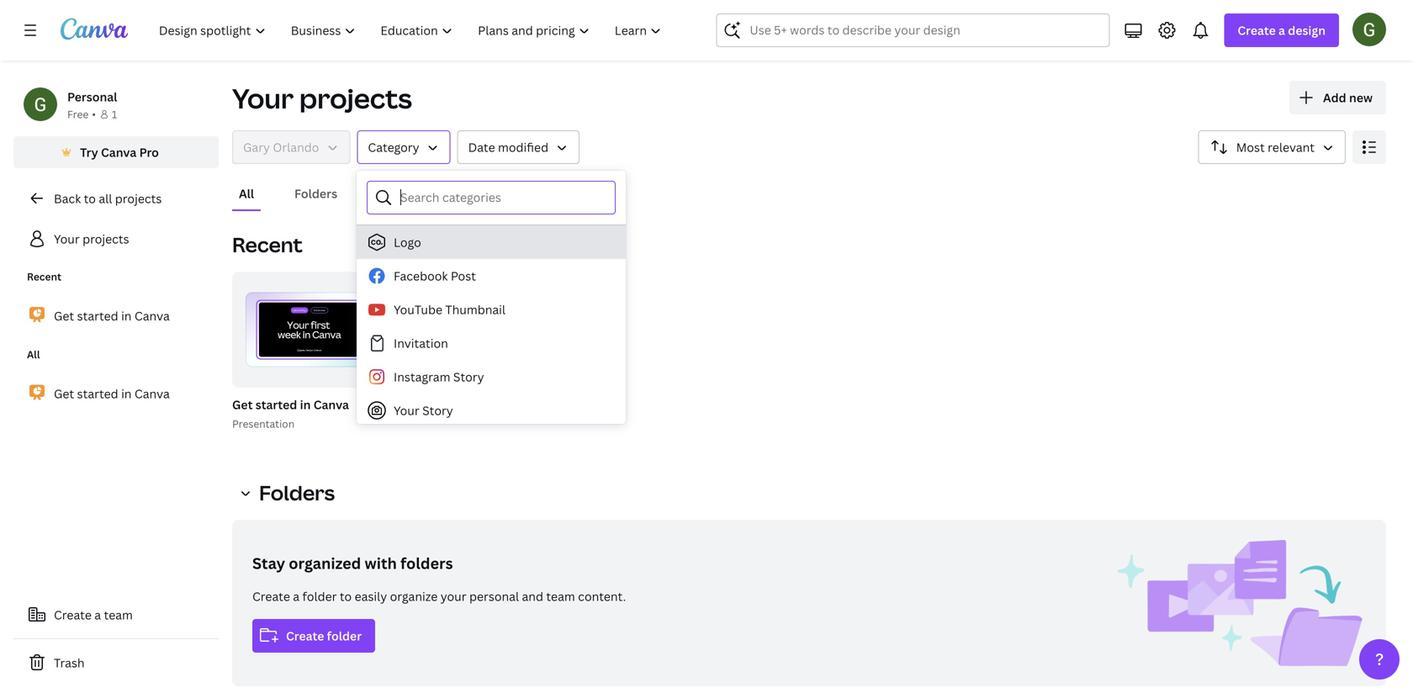 Task type: vqa. For each thing, say whether or not it's contained in the screenshot.
menu containing Continue writing
no



Task type: locate. For each thing, give the bounding box(es) containing it.
story
[[453, 369, 484, 385], [422, 403, 453, 419]]

create up trash
[[54, 607, 92, 623]]

to
[[84, 191, 96, 207], [340, 589, 352, 605]]

stay
[[252, 553, 285, 574]]

stay organized with folders
[[252, 553, 453, 574]]

get started in canva for first get started in canva link from the bottom
[[54, 386, 170, 402]]

0 vertical spatial to
[[84, 191, 96, 207]]

team up trash link
[[104, 607, 133, 623]]

projects up 'category'
[[299, 80, 412, 117]]

get
[[54, 308, 74, 324], [54, 386, 74, 402], [232, 397, 253, 413]]

logo
[[394, 234, 421, 250]]

create for create a team
[[54, 607, 92, 623]]

your projects down all
[[54, 231, 129, 247]]

design
[[1288, 22, 1326, 38]]

in
[[121, 308, 132, 324], [121, 386, 132, 402], [300, 397, 311, 413]]

a up trash link
[[94, 607, 101, 623]]

add new
[[1323, 90, 1373, 106]]

create folder button
[[252, 619, 375, 653]]

list box
[[357, 0, 626, 427]]

0 horizontal spatial team
[[104, 607, 133, 623]]

folders up organized
[[259, 479, 335, 507]]

create a design
[[1238, 22, 1326, 38]]

to left all
[[84, 191, 96, 207]]

2 get started in canva link from the top
[[13, 376, 219, 411]]

recent
[[232, 231, 303, 258], [27, 270, 61, 284]]

invitation
[[394, 335, 448, 351]]

all button
[[232, 178, 261, 210]]

folders down orlando
[[295, 186, 337, 202]]

to left easily
[[340, 589, 352, 605]]

0 horizontal spatial your projects
[[54, 231, 129, 247]]

1 vertical spatial folder
[[327, 628, 362, 644]]

folders inside dropdown button
[[259, 479, 335, 507]]

1 vertical spatial story
[[422, 403, 453, 419]]

0 vertical spatial your projects
[[232, 80, 412, 117]]

gary orlando
[[243, 139, 319, 155]]

2 vertical spatial a
[[94, 607, 101, 623]]

folder down organized
[[303, 589, 337, 605]]

2 horizontal spatial a
[[1279, 22, 1286, 38]]

your story button
[[357, 394, 626, 427]]

designs
[[378, 186, 423, 202]]

0 vertical spatial your
[[232, 80, 294, 117]]

all
[[239, 186, 254, 202], [27, 347, 40, 361]]

a
[[1279, 22, 1286, 38], [293, 589, 300, 605], [94, 607, 101, 623]]

0 vertical spatial get started in canva link
[[13, 298, 219, 334]]

a inside button
[[94, 607, 101, 623]]

1 vertical spatial team
[[104, 607, 133, 623]]

your inside "link"
[[54, 231, 80, 247]]

create a team
[[54, 607, 133, 623]]

team
[[546, 589, 575, 605], [104, 607, 133, 623]]

instagram story
[[394, 369, 484, 385]]

Search search field
[[750, 14, 1076, 46]]

0 vertical spatial all
[[239, 186, 254, 202]]

1 horizontal spatial team
[[546, 589, 575, 605]]

youtube thumbnail
[[394, 302, 506, 318]]

a left design
[[1279, 22, 1286, 38]]

create inside create a design dropdown button
[[1238, 22, 1276, 38]]

1 vertical spatial get started in canva link
[[13, 376, 219, 411]]

try canva pro
[[80, 144, 159, 160]]

0 horizontal spatial your
[[54, 231, 80, 247]]

team right and
[[546, 589, 575, 605]]

facebook post
[[394, 268, 476, 284]]

thumbnail
[[445, 302, 506, 318]]

1 horizontal spatial your projects
[[232, 80, 412, 117]]

your up gary
[[232, 80, 294, 117]]

0 vertical spatial story
[[453, 369, 484, 385]]

a up create folder button on the bottom of page
[[293, 589, 300, 605]]

facebook post option
[[357, 259, 626, 293]]

get for second get started in canva link from the bottom of the page
[[54, 308, 74, 324]]

create down organized
[[286, 628, 324, 644]]

1 vertical spatial folders
[[259, 479, 335, 507]]

designs button
[[371, 178, 429, 210]]

folders inside button
[[295, 186, 337, 202]]

1 vertical spatial all
[[27, 347, 40, 361]]

back to all projects link
[[13, 182, 219, 215]]

your projects
[[232, 80, 412, 117], [54, 231, 129, 247]]

Owner button
[[232, 130, 350, 164]]

1 vertical spatial get started in canva
[[54, 386, 170, 402]]

create left design
[[1238, 22, 1276, 38]]

0 vertical spatial get started in canva
[[54, 308, 170, 324]]

Date modified button
[[457, 130, 580, 164]]

started for second get started in canva link from the bottom of the page
[[77, 308, 118, 324]]

all inside button
[[239, 186, 254, 202]]

create a folder to easily organize your personal and team content.
[[252, 589, 626, 605]]

your projects up orlando
[[232, 80, 412, 117]]

projects inside "link"
[[83, 231, 129, 247]]

1 get started in canva from the top
[[54, 308, 170, 324]]

canva
[[101, 144, 137, 160], [135, 308, 170, 324], [135, 386, 170, 402], [314, 397, 349, 413]]

0 vertical spatial folders
[[295, 186, 337, 202]]

easily
[[355, 589, 387, 605]]

0 horizontal spatial a
[[94, 607, 101, 623]]

story down instagram story
[[422, 403, 453, 419]]

projects right all
[[115, 191, 162, 207]]

personal
[[469, 589, 519, 605]]

your down instagram
[[394, 403, 420, 419]]

get started in canva link
[[13, 298, 219, 334], [13, 376, 219, 411]]

1 horizontal spatial all
[[239, 186, 254, 202]]

0 vertical spatial projects
[[299, 80, 412, 117]]

0 vertical spatial folder
[[303, 589, 337, 605]]

facebook post button
[[357, 259, 626, 293]]

2 vertical spatial your
[[394, 403, 420, 419]]

your projects inside "link"
[[54, 231, 129, 247]]

canva inside get started in canva presentation
[[314, 397, 349, 413]]

1 vertical spatial a
[[293, 589, 300, 605]]

story inside option
[[422, 403, 453, 419]]

1 vertical spatial your projects
[[54, 231, 129, 247]]

projects down all
[[83, 231, 129, 247]]

1 horizontal spatial a
[[293, 589, 300, 605]]

2 horizontal spatial your
[[394, 403, 420, 419]]

your
[[441, 589, 467, 605]]

projects
[[299, 80, 412, 117], [115, 191, 162, 207], [83, 231, 129, 247]]

list box containing logo
[[357, 0, 626, 427]]

1 vertical spatial your
[[54, 231, 80, 247]]

your for your story button
[[394, 403, 420, 419]]

new
[[1350, 90, 1373, 106]]

your down "back"
[[54, 231, 80, 247]]

all
[[99, 191, 112, 207]]

story inside option
[[453, 369, 484, 385]]

folders
[[295, 186, 337, 202], [259, 479, 335, 507]]

in inside get started in canva presentation
[[300, 397, 311, 413]]

2 get started in canva from the top
[[54, 386, 170, 402]]

2 vertical spatial projects
[[83, 231, 129, 247]]

pro
[[139, 144, 159, 160]]

a inside dropdown button
[[1279, 22, 1286, 38]]

0 horizontal spatial to
[[84, 191, 96, 207]]

recent down all button
[[232, 231, 303, 258]]

instagram story option
[[357, 360, 626, 394]]

create down stay
[[252, 589, 290, 605]]

1 vertical spatial to
[[340, 589, 352, 605]]

back to all projects
[[54, 191, 162, 207]]

0 vertical spatial a
[[1279, 22, 1286, 38]]

story up your story button
[[453, 369, 484, 385]]

and
[[522, 589, 544, 605]]

try canva pro button
[[13, 136, 219, 168]]

•
[[92, 107, 96, 121]]

1 get started in canva link from the top
[[13, 298, 219, 334]]

gary
[[243, 139, 270, 155]]

trash link
[[13, 646, 219, 680]]

started
[[77, 308, 118, 324], [77, 386, 118, 402], [256, 397, 297, 413]]

organize
[[390, 589, 438, 605]]

None search field
[[716, 13, 1110, 47]]

create
[[1238, 22, 1276, 38], [252, 589, 290, 605], [54, 607, 92, 623], [286, 628, 324, 644]]

with
[[365, 553, 397, 574]]

images button
[[456, 178, 510, 210]]

get started in canva presentation
[[232, 397, 349, 431]]

folder down easily
[[327, 628, 362, 644]]

create folder
[[286, 628, 362, 644]]

recent down your projects "link"
[[27, 270, 61, 284]]

your
[[232, 80, 294, 117], [54, 231, 80, 247], [394, 403, 420, 419]]

your inside button
[[394, 403, 420, 419]]

facebook
[[394, 268, 448, 284]]

1 vertical spatial recent
[[27, 270, 61, 284]]

get for first get started in canva link from the bottom
[[54, 386, 74, 402]]

presentation
[[232, 417, 295, 431]]

0 vertical spatial recent
[[232, 231, 303, 258]]

organized
[[289, 553, 361, 574]]

1 horizontal spatial to
[[340, 589, 352, 605]]

folder
[[303, 589, 337, 605], [327, 628, 362, 644]]

create inside create folder button
[[286, 628, 324, 644]]

youtube thumbnail option
[[357, 293, 626, 326]]

get started in canva
[[54, 308, 170, 324], [54, 386, 170, 402]]

create inside create a team button
[[54, 607, 92, 623]]

create a team button
[[13, 598, 219, 632]]



Task type: describe. For each thing, give the bounding box(es) containing it.
in for second get started in canva link from the bottom of the page
[[121, 308, 132, 324]]

most relevant
[[1237, 139, 1315, 155]]

in for first get started in canva link from the bottom
[[121, 386, 132, 402]]

personal
[[67, 89, 117, 105]]

a for folder
[[293, 589, 300, 605]]

instagram story button
[[357, 360, 626, 394]]

create for create a folder to easily organize your personal and team content.
[[252, 589, 290, 605]]

category
[[368, 139, 419, 155]]

1 vertical spatial projects
[[115, 191, 162, 207]]

Search categories search field
[[400, 182, 605, 214]]

get inside get started in canva presentation
[[232, 397, 253, 413]]

your story option
[[357, 394, 626, 427]]

youtube thumbnail button
[[357, 293, 626, 326]]

1
[[112, 107, 117, 121]]

try
[[80, 144, 98, 160]]

invitation button
[[357, 326, 626, 360]]

add new button
[[1290, 81, 1387, 114]]

your for your projects "link"
[[54, 231, 80, 247]]

folders button
[[232, 476, 345, 510]]

content.
[[578, 589, 626, 605]]

your projects link
[[13, 222, 219, 256]]

logo option
[[357, 225, 626, 259]]

instagram
[[394, 369, 451, 385]]

team inside button
[[104, 607, 133, 623]]

date modified
[[468, 139, 549, 155]]

orlando
[[273, 139, 319, 155]]

logo button
[[357, 225, 626, 259]]

0 vertical spatial team
[[546, 589, 575, 605]]

modified
[[498, 139, 549, 155]]

post
[[451, 268, 476, 284]]

youtube
[[394, 302, 443, 318]]

images
[[463, 186, 504, 202]]

Sort by button
[[1199, 130, 1346, 164]]

back
[[54, 191, 81, 207]]

relevant
[[1268, 139, 1315, 155]]

canva inside button
[[101, 144, 137, 160]]

free •
[[67, 107, 96, 121]]

1 horizontal spatial your
[[232, 80, 294, 117]]

Category button
[[357, 130, 451, 164]]

folders button
[[288, 178, 344, 210]]

0 horizontal spatial recent
[[27, 270, 61, 284]]

a for team
[[94, 607, 101, 623]]

0 horizontal spatial all
[[27, 347, 40, 361]]

folder inside button
[[327, 628, 362, 644]]

top level navigation element
[[148, 13, 676, 47]]

1 horizontal spatial recent
[[232, 231, 303, 258]]

story for instagram story
[[453, 369, 484, 385]]

trash
[[54, 655, 85, 671]]

create for create folder
[[286, 628, 324, 644]]

free
[[67, 107, 89, 121]]

story for your story
[[422, 403, 453, 419]]

add
[[1323, 90, 1347, 106]]

folders
[[401, 553, 453, 574]]

started inside get started in canva presentation
[[256, 397, 297, 413]]

get started in canva button
[[232, 395, 349, 416]]

create for create a design
[[1238, 22, 1276, 38]]

your story
[[394, 403, 453, 419]]

date
[[468, 139, 495, 155]]

gary orlando image
[[1353, 12, 1387, 46]]

started for first get started in canva link from the bottom
[[77, 386, 118, 402]]

a for design
[[1279, 22, 1286, 38]]

get started in canva for second get started in canva link from the bottom of the page
[[54, 308, 170, 324]]

invitation option
[[357, 326, 626, 360]]

most
[[1237, 139, 1265, 155]]

create a design button
[[1225, 13, 1339, 47]]



